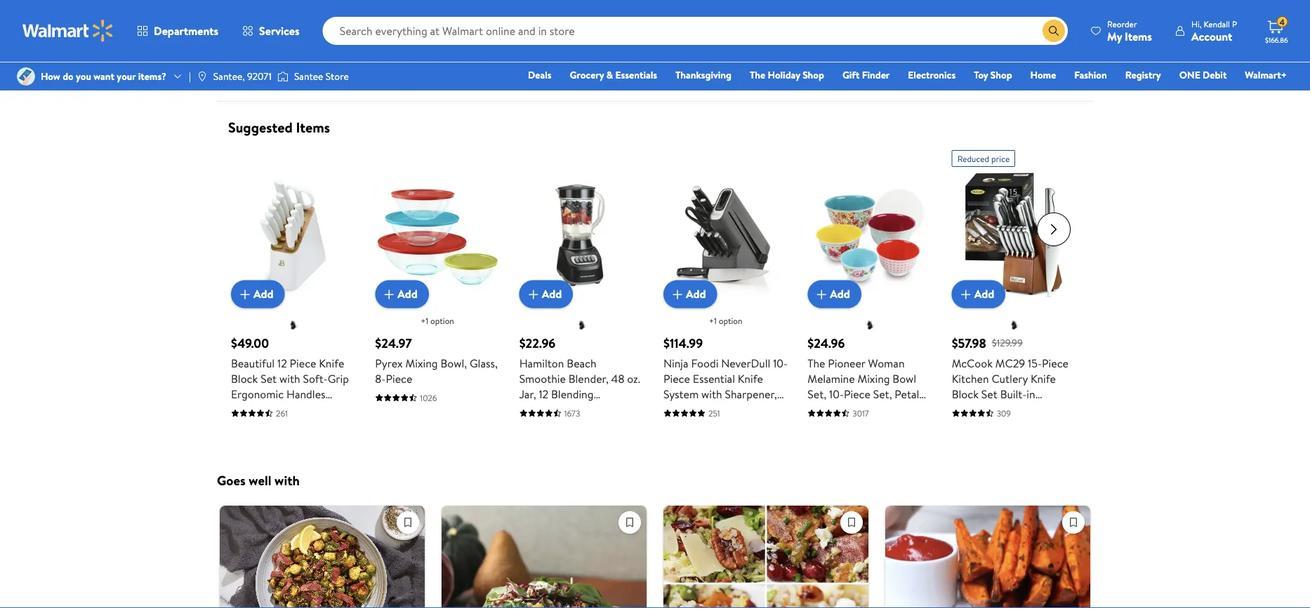Task type: vqa. For each thing, say whether or not it's contained in the screenshot.
Benefit Programs
no



Task type: describe. For each thing, give the bounding box(es) containing it.
cutlery
[[992, 371, 1028, 386]]

thanksgiving link
[[669, 67, 738, 83]]

next slide for suggested items list image
[[1037, 213, 1071, 246]]

goes well with
[[217, 472, 300, 490]]

holiday
[[768, 68, 800, 82]]

product group containing $24.96
[[808, 145, 932, 419]]

how do you want your items?
[[41, 69, 166, 83]]

stainless inside $114.99 ninja foodi neverdull 10- piece essential knife system with sharpener, stainless steel, k12010
[[664, 402, 705, 417]]

add for $114.99
[[686, 287, 706, 302]]

reorder my items
[[1107, 18, 1152, 44]]

glass,
[[470, 356, 498, 371]]

with right well on the bottom
[[275, 472, 300, 490]]

block inside $57.98 $129.99 mccook mc29 15-piece kitchen cutlery knife block set built-in sharpener stainless steel
[[952, 386, 979, 402]]

gift
[[843, 68, 860, 82]]

0 horizontal spatial store
[[326, 69, 349, 83]]

functions,
[[519, 402, 569, 417]]

black,
[[572, 402, 601, 417]]

5
[[251, 20, 258, 37]]

12 inside $49.00 beautiful 12 piece knife block set with soft-grip ergonomic handles white and gold by drew barrymore
[[277, 356, 287, 371]]

soft-
[[303, 371, 328, 386]]

 image for santee, 92071
[[196, 71, 208, 82]]

product group containing $22.96
[[519, 145, 644, 419]]

home link
[[1024, 67, 1063, 83]]

1 set, from the left
[[808, 386, 827, 402]]

with inside $49.00 beautiful 12 piece knife block set with soft-grip ergonomic handles white and gold by drew barrymore
[[279, 371, 300, 386]]

grip
[[328, 371, 349, 386]]

mccook mc29 15-piece kitchen cutlery knife block set built-in sharpener stainless steel image
[[952, 173, 1076, 297]]

$49.00
[[231, 334, 269, 352]]

steel
[[1049, 402, 1073, 417]]

mc29
[[996, 356, 1025, 371]]

account
[[1192, 28, 1232, 44]]

product group containing $49.00
[[231, 145, 356, 433]]

piece inside "$24.96 the pioneer woman melamine mixing bowl set, 10-piece set, petal party"
[[844, 386, 871, 402]]

how
[[41, 69, 60, 83]]

in
[[1027, 386, 1035, 402]]

10- inside $114.99 ninja foodi neverdull 10- piece essential knife system with sharpener, stainless steel, k12010
[[773, 356, 788, 371]]

debit
[[1203, 68, 1227, 82]]

gold
[[283, 402, 306, 417]]

store inside pickup or delivery today from: santee store
[[853, 51, 876, 64]]

want
[[94, 69, 114, 83]]

suggested
[[228, 118, 293, 137]]

add for $22.96
[[542, 287, 562, 302]]

$166.86
[[1265, 35, 1288, 45]]

finder
[[862, 68, 890, 82]]

step 5
[[223, 20, 258, 37]]

&
[[606, 68, 613, 82]]

fig and couscous salad image
[[664, 506, 869, 609]]

goes
[[217, 472, 246, 490]]

registry link
[[1119, 67, 1167, 83]]

toy shop link
[[968, 67, 1019, 83]]

pioneer
[[828, 356, 866, 371]]

saved image for sweet potato wedges image
[[1063, 512, 1084, 533]]

saved image for fig and couscous salad image
[[841, 512, 862, 533]]

essentials
[[615, 68, 657, 82]]

hamilton beach smoothie blender, 48 oz. jar, 12 blending functions, black, 50180f image
[[519, 173, 644, 297]]

handles
[[287, 386, 325, 402]]

0 horizontal spatial the
[[750, 68, 765, 82]]

$49.00 beautiful 12 piece knife block set with soft-grip ergonomic handles white and gold by drew barrymore
[[231, 334, 349, 433]]

add to cart image for $24.96
[[813, 286, 830, 303]]

piece inside $114.99 ninja foodi neverdull 10- piece essential knife system with sharpener, stainless steel, k12010
[[664, 371, 690, 386]]

6 add from the left
[[974, 287, 994, 302]]

3 add to cart image from the left
[[957, 286, 974, 303]]

$57.98 $129.99 mccook mc29 15-piece kitchen cutlery knife block set built-in sharpener stainless steel
[[952, 334, 1073, 417]]

block inside $49.00 beautiful 12 piece knife block set with soft-grip ergonomic handles white and gold by drew barrymore
[[231, 371, 258, 386]]

neverdull
[[721, 356, 771, 371]]

4
[[1280, 16, 1285, 28]]

product group containing $114.99
[[664, 145, 788, 419]]

set inside $49.00 beautiful 12 piece knife block set with soft-grip ergonomic handles white and gold by drew barrymore
[[261, 371, 277, 386]]

6 add button from the left
[[952, 280, 1006, 308]]

4 product variant swatch image image from the left
[[1009, 320, 1020, 331]]

fashion
[[1075, 68, 1107, 82]]

services button
[[230, 14, 311, 48]]

santee store
[[294, 69, 349, 83]]

party
[[808, 402, 834, 417]]

ninja foodi neverdull 10-piece essential knife system with sharpener, stainless steel, k12010 image
[[664, 173, 788, 297]]

knife inside $57.98 $129.99 mccook mc29 15-piece kitchen cutlery knife block set built-in sharpener stainless steel
[[1031, 371, 1056, 386]]

by
[[309, 402, 320, 417]]

$24.97 pyrex mixing bowl, glass, 8-piece
[[375, 334, 498, 386]]

bowl
[[893, 371, 916, 386]]

3017
[[853, 407, 869, 419]]

piece inside $57.98 $129.99 mccook mc29 15-piece kitchen cutlery knife block set built-in sharpener stainless steel
[[1042, 356, 1069, 371]]

bowl,
[[441, 356, 467, 371]]

add button for $22.96
[[519, 280, 573, 308]]

1673
[[564, 407, 580, 419]]

1 shop from the left
[[803, 68, 824, 82]]

261
[[276, 407, 288, 419]]

add to cart image for $114.99
[[669, 286, 686, 303]]

steel,
[[708, 402, 735, 417]]

electronics link
[[902, 67, 962, 83]]

$24.97
[[375, 334, 412, 352]]

jar,
[[519, 386, 536, 402]]

price
[[991, 153, 1010, 165]]

santee,
[[213, 69, 245, 83]]

15-
[[1028, 356, 1042, 371]]

oz.
[[627, 371, 640, 386]]

pickup
[[822, 29, 854, 45]]

ergonomic
[[231, 386, 284, 402]]

add button for $114.99
[[664, 280, 717, 308]]

built-
[[1000, 386, 1027, 402]]

or
[[857, 29, 867, 45]]

12 inside $22.96 hamilton beach smoothie blender, 48 oz. jar, 12 blending functions, black, 50180f
[[539, 386, 549, 402]]

add button for $49.00
[[231, 280, 285, 308]]

today
[[911, 29, 939, 45]]

fall harvest salad image
[[442, 506, 647, 609]]

from:
[[941, 29, 968, 45]]

add to cart image for $49.00
[[237, 286, 253, 303]]

home
[[1030, 68, 1056, 82]]

set inside $57.98 $129.99 mccook mc29 15-piece kitchen cutlery knife block set built-in sharpener stainless steel
[[981, 386, 998, 402]]

 image for how do you want your items?
[[17, 67, 35, 86]]

one debit
[[1179, 68, 1227, 82]]

product group containing $57.98
[[952, 145, 1076, 419]]

hi, kendall p account
[[1192, 18, 1237, 44]]

blending
[[551, 386, 594, 402]]

gift finder link
[[836, 67, 896, 83]]

you
[[76, 69, 91, 83]]

mixing inside "$24.96 the pioneer woman melamine mixing bowl set, 10-piece set, petal party"
[[858, 371, 890, 386]]

add for $24.97
[[398, 287, 418, 302]]

pyrex
[[375, 356, 403, 371]]

add to cart image for $22.96
[[525, 286, 542, 303]]

1026
[[420, 392, 437, 404]]

beautiful
[[231, 356, 275, 371]]



Task type: locate. For each thing, give the bounding box(es) containing it.
10-
[[773, 356, 788, 371], [829, 386, 844, 402]]

product group
[[231, 145, 356, 433], [375, 145, 500, 419], [519, 145, 644, 419], [664, 145, 788, 419], [808, 145, 932, 419], [952, 145, 1076, 419]]

items right my
[[1125, 28, 1152, 44]]

mixing inside $24.97 pyrex mixing bowl, glass, 8-piece
[[406, 356, 438, 371]]

1 option from the left
[[431, 315, 454, 327]]

1 horizontal spatial the
[[808, 356, 825, 371]]

santee down pickup
[[822, 51, 851, 64]]

0 horizontal spatial items
[[296, 118, 330, 137]]

santee inside pickup or delivery today from: santee store
[[822, 51, 851, 64]]

2 horizontal spatial add to cart image
[[813, 286, 830, 303]]

piece
[[290, 356, 316, 371], [1042, 356, 1069, 371], [386, 371, 412, 386], [664, 371, 690, 386], [844, 386, 871, 402]]

add button for $24.97
[[375, 280, 429, 308]]

step
[[223, 20, 248, 37]]

1 add from the left
[[253, 287, 274, 302]]

1 horizontal spatial block
[[952, 386, 979, 402]]

4 add button from the left
[[664, 280, 717, 308]]

set,
[[808, 386, 827, 402], [873, 386, 892, 402]]

option for $24.97
[[431, 315, 454, 327]]

enjoy!
[[223, 49, 249, 62]]

the inside "$24.96 the pioneer woman melamine mixing bowl set, 10-piece set, petal party"
[[808, 356, 825, 371]]

5 product group from the left
[[808, 145, 932, 419]]

sweet potato wedges image
[[885, 506, 1090, 609]]

add button up "$22.96"
[[519, 280, 573, 308]]

set left built-
[[981, 386, 998, 402]]

1 horizontal spatial santee
[[822, 51, 851, 64]]

1 horizontal spatial items
[[1125, 28, 1152, 44]]

add up $49.00
[[253, 287, 274, 302]]

5 add button from the left
[[808, 280, 861, 308]]

product variant swatch image image up $49.00 beautiful 12 piece knife block set with soft-grip ergonomic handles white and gold by drew barrymore
[[288, 320, 299, 331]]

the
[[750, 68, 765, 82], [808, 356, 825, 371]]

Search search field
[[323, 17, 1068, 45]]

2 product group from the left
[[375, 145, 500, 419]]

my
[[1107, 28, 1122, 44]]

store
[[853, 51, 876, 64], [326, 69, 349, 83]]

add to cart image up $114.99
[[669, 286, 686, 303]]

with up 251
[[702, 386, 722, 402]]

3 add button from the left
[[519, 280, 573, 308]]

and
[[262, 402, 280, 417]]

1 horizontal spatial 10-
[[829, 386, 844, 402]]

3 product group from the left
[[519, 145, 644, 419]]

+1 up foodi
[[709, 315, 717, 327]]

add up $114.99
[[686, 287, 706, 302]]

registry
[[1125, 68, 1161, 82]]

Walmart Site-Wide search field
[[323, 17, 1068, 45]]

1 horizontal spatial option
[[719, 315, 743, 327]]

1 horizontal spatial mixing
[[858, 371, 890, 386]]

hamilton
[[519, 356, 564, 371]]

1 horizontal spatial  image
[[196, 71, 208, 82]]

add button up $49.00
[[231, 280, 285, 308]]

add to cart image
[[237, 286, 253, 303], [525, 286, 542, 303], [957, 286, 974, 303]]

pickup or delivery today from: santee store
[[822, 29, 968, 64]]

option up $24.97 pyrex mixing bowl, glass, 8-piece
[[431, 315, 454, 327]]

product variant swatch image image up the woman
[[864, 320, 876, 331]]

brown butter brussels sprouts with bacon bits image
[[220, 506, 425, 609]]

piece inside $24.97 pyrex mixing bowl, glass, 8-piece
[[386, 371, 412, 386]]

reorder
[[1107, 18, 1137, 30]]

6 product group from the left
[[952, 145, 1076, 419]]

add button for $24.96
[[808, 280, 861, 308]]

0 horizontal spatial mixing
[[406, 356, 438, 371]]

12 right 'beautiful'
[[277, 356, 287, 371]]

add to cart image up $57.98
[[957, 286, 974, 303]]

add to cart image up $24.96
[[813, 286, 830, 303]]

2 shop from the left
[[991, 68, 1012, 82]]

2 horizontal spatial saved image
[[1063, 512, 1084, 533]]

stainless inside $57.98 $129.99 mccook mc29 15-piece kitchen cutlery knife block set built-in sharpener stainless steel
[[1004, 402, 1046, 417]]

1 add to cart image from the left
[[381, 286, 398, 303]]

with left soft-
[[279, 371, 300, 386]]

search icon image
[[1048, 25, 1060, 37]]

0 horizontal spatial  image
[[17, 67, 35, 86]]

gift finder
[[843, 68, 890, 82]]

sharpener
[[952, 402, 1002, 417]]

 image right |
[[196, 71, 208, 82]]

suggested items
[[228, 118, 330, 137]]

piece inside $49.00 beautiful 12 piece knife block set with soft-grip ergonomic handles white and gold by drew barrymore
[[290, 356, 316, 371]]

3 saved image from the left
[[1063, 512, 1084, 533]]

0 vertical spatial 12
[[277, 356, 287, 371]]

block up "white"
[[231, 371, 258, 386]]

beautiful 12 piece knife block set with soft-grip ergonomic handles white and gold by drew barrymore image
[[231, 173, 356, 297]]

drew
[[323, 402, 349, 417]]

2 product variant swatch image image from the left
[[576, 320, 587, 331]]

items inside reorder my items
[[1125, 28, 1152, 44]]

electronics
[[908, 68, 956, 82]]

santee
[[822, 51, 851, 64], [294, 69, 323, 83]]

the left holiday
[[750, 68, 765, 82]]

add to cart image up "$22.96"
[[525, 286, 542, 303]]

product variant swatch image image up $129.99
[[1009, 320, 1020, 331]]

+1 option for $24.97
[[421, 315, 454, 327]]

1 horizontal spatial store
[[853, 51, 876, 64]]

option up neverdull
[[719, 315, 743, 327]]

product group containing $24.97
[[375, 145, 500, 419]]

2 add to cart image from the left
[[525, 286, 542, 303]]

0 vertical spatial santee
[[822, 51, 851, 64]]

product variant swatch image image for $49.00
[[288, 320, 299, 331]]

2 horizontal spatial knife
[[1031, 371, 1056, 386]]

with inside $114.99 ninja foodi neverdull 10- piece essential knife system with sharpener, stainless steel, k12010
[[702, 386, 722, 402]]

4 add from the left
[[686, 287, 706, 302]]

2 saved image from the left
[[841, 512, 862, 533]]

$22.96
[[519, 334, 556, 352]]

departments button
[[125, 14, 230, 48]]

grocery
[[570, 68, 604, 82]]

items
[[1125, 28, 1152, 44], [296, 118, 330, 137]]

5 add from the left
[[830, 287, 850, 302]]

1 vertical spatial 12
[[539, 386, 549, 402]]

piece left foodi
[[664, 371, 690, 386]]

add to cart image up $24.97
[[381, 286, 398, 303]]

1 vertical spatial store
[[326, 69, 349, 83]]

|
[[189, 69, 191, 83]]

shop right holiday
[[803, 68, 824, 82]]

0 horizontal spatial shop
[[803, 68, 824, 82]]

1 horizontal spatial set,
[[873, 386, 892, 402]]

3 product variant swatch image image from the left
[[864, 320, 876, 331]]

2 option from the left
[[719, 315, 743, 327]]

0 horizontal spatial +1
[[421, 315, 428, 327]]

shop right "toy"
[[991, 68, 1012, 82]]

1 horizontal spatial stainless
[[1004, 402, 1046, 417]]

+1 up $24.97 pyrex mixing bowl, glass, 8-piece
[[421, 315, 428, 327]]

$24.96 the pioneer woman melamine mixing bowl set, 10-piece set, petal party
[[808, 334, 919, 417]]

add button up $24.97
[[375, 280, 429, 308]]

piece up handles
[[290, 356, 316, 371]]

reduced
[[957, 153, 989, 165]]

10- right neverdull
[[773, 356, 788, 371]]

knife up 'k12010'
[[738, 371, 763, 386]]

thanksgiving
[[675, 68, 732, 82]]

system
[[664, 386, 699, 402]]

1 horizontal spatial add to cart image
[[525, 286, 542, 303]]

add to cart image
[[381, 286, 398, 303], [669, 286, 686, 303], [813, 286, 830, 303]]

add for $49.00
[[253, 287, 274, 302]]

beach
[[567, 356, 597, 371]]

deals link
[[522, 67, 558, 83]]

the holiday shop link
[[744, 67, 831, 83]]

1 saved image from the left
[[397, 512, 418, 533]]

mixing left bowl,
[[406, 356, 438, 371]]

309
[[997, 407, 1011, 419]]

saved image
[[397, 512, 418, 533], [841, 512, 862, 533], [1063, 512, 1084, 533]]

1 horizontal spatial add to cart image
[[669, 286, 686, 303]]

+1 for $114.99
[[709, 315, 717, 327]]

saved image for brown butter brussels sprouts with bacon bits image at the left bottom of page
[[397, 512, 418, 533]]

1 horizontal spatial knife
[[738, 371, 763, 386]]

12 right jar,
[[539, 386, 549, 402]]

1 horizontal spatial 12
[[539, 386, 549, 402]]

1 stainless from the left
[[664, 402, 705, 417]]

1 vertical spatial 10-
[[829, 386, 844, 402]]

add button up $114.99
[[664, 280, 717, 308]]

+1 for $24.97
[[421, 315, 428, 327]]

pyrex mixing bowl, glass, 8-piece image
[[375, 173, 500, 297]]

1 product variant swatch image image from the left
[[288, 320, 299, 331]]

1 horizontal spatial saved image
[[841, 512, 862, 533]]

do
[[63, 69, 74, 83]]

add up $24.97
[[398, 287, 418, 302]]

walmart+ link
[[1239, 67, 1293, 83]]

1 horizontal spatial shop
[[991, 68, 1012, 82]]

2 stainless from the left
[[1004, 402, 1046, 417]]

12
[[277, 356, 287, 371], [539, 386, 549, 402]]

1 horizontal spatial +1 option
[[709, 315, 743, 327]]

0 horizontal spatial saved image
[[397, 512, 418, 533]]

sharpener,
[[725, 386, 777, 402]]

10- inside "$24.96 the pioneer woman melamine mixing bowl set, 10-piece set, petal party"
[[829, 386, 844, 402]]

10- down pioneer
[[829, 386, 844, 402]]

kendall
[[1204, 18, 1230, 30]]

2 +1 option from the left
[[709, 315, 743, 327]]

$57.98
[[952, 334, 986, 352]]

essential
[[693, 371, 735, 386]]

block down mccook at bottom right
[[952, 386, 979, 402]]

one
[[1179, 68, 1201, 82]]

foodi
[[691, 356, 719, 371]]

3 add from the left
[[542, 287, 562, 302]]

knife inside $114.99 ninja foodi neverdull 10- piece essential knife system with sharpener, stainless steel, k12010
[[738, 371, 763, 386]]

0 horizontal spatial 12
[[277, 356, 287, 371]]

knife inside $49.00 beautiful 12 piece knife block set with soft-grip ergonomic handles white and gold by drew barrymore
[[319, 356, 344, 371]]

1 vertical spatial santee
[[294, 69, 323, 83]]

piece up the "3017"
[[844, 386, 871, 402]]

$24.96
[[808, 334, 845, 352]]

0 horizontal spatial block
[[231, 371, 258, 386]]

1 add button from the left
[[231, 280, 285, 308]]

product variant swatch image image for $22.96
[[576, 320, 587, 331]]

stainless left 251
[[664, 402, 705, 417]]

1 horizontal spatial +1
[[709, 315, 717, 327]]

add button
[[231, 280, 285, 308], [375, 280, 429, 308], [519, 280, 573, 308], [664, 280, 717, 308], [808, 280, 861, 308], [952, 280, 1006, 308]]

the pioneer woman melamine mixing bowl set, 10-piece set, petal party image
[[808, 173, 932, 297]]

walmart+
[[1245, 68, 1287, 82]]

$114.99
[[664, 334, 703, 352]]

0 horizontal spatial santee
[[294, 69, 323, 83]]

add button up $57.98
[[952, 280, 1006, 308]]

 image
[[277, 70, 289, 84]]

the down $24.96
[[808, 356, 825, 371]]

0 horizontal spatial add to cart image
[[381, 286, 398, 303]]

saved image
[[619, 512, 640, 533]]

0 horizontal spatial add to cart image
[[237, 286, 253, 303]]

stainless down "cutlery"
[[1004, 402, 1046, 417]]

 image left how
[[17, 67, 35, 86]]

0 vertical spatial items
[[1125, 28, 1152, 44]]

knife right "cutlery"
[[1031, 371, 1056, 386]]

product variant swatch image image
[[288, 320, 299, 331], [576, 320, 587, 331], [864, 320, 876, 331], [1009, 320, 1020, 331]]

delivery
[[870, 29, 908, 45]]

2 set, from the left
[[873, 386, 892, 402]]

p
[[1232, 18, 1237, 30]]

option
[[431, 315, 454, 327], [719, 315, 743, 327]]

2 add to cart image from the left
[[669, 286, 686, 303]]

48
[[611, 371, 624, 386]]

0 vertical spatial the
[[750, 68, 765, 82]]

add up $57.98
[[974, 287, 994, 302]]

set up and
[[261, 371, 277, 386]]

santee right '92071'
[[294, 69, 323, 83]]

piece right mc29 on the right bottom
[[1042, 356, 1069, 371]]

items down the santee store
[[296, 118, 330, 137]]

add button up $24.96
[[808, 280, 861, 308]]

departments
[[154, 23, 218, 39]]

woman
[[868, 356, 905, 371]]

1 add to cart image from the left
[[237, 286, 253, 303]]

option for $114.99
[[719, 315, 743, 327]]

1 vertical spatial the
[[808, 356, 825, 371]]

251
[[708, 407, 720, 419]]

mccook
[[952, 356, 993, 371]]

product variant swatch image image for $24.96
[[864, 320, 876, 331]]

0 horizontal spatial set,
[[808, 386, 827, 402]]

1 vertical spatial items
[[296, 118, 330, 137]]

0 vertical spatial store
[[853, 51, 876, 64]]

2 +1 from the left
[[709, 315, 717, 327]]

2 add button from the left
[[375, 280, 429, 308]]

$22.96 hamilton beach smoothie blender, 48 oz. jar, 12 blending functions, black, 50180f
[[519, 334, 640, 417]]

0 horizontal spatial 10-
[[773, 356, 788, 371]]

grocery & essentials link
[[564, 67, 664, 83]]

add
[[253, 287, 274, 302], [398, 287, 418, 302], [542, 287, 562, 302], [686, 287, 706, 302], [830, 287, 850, 302], [974, 287, 994, 302]]

k12010
[[738, 402, 772, 417]]

1 +1 option from the left
[[421, 315, 454, 327]]

piece down $24.97
[[386, 371, 412, 386]]

the holiday shop
[[750, 68, 824, 82]]

4 product group from the left
[[664, 145, 788, 419]]

2 add from the left
[[398, 287, 418, 302]]

1 +1 from the left
[[421, 315, 428, 327]]

product variant swatch image image up beach
[[576, 320, 587, 331]]

0 horizontal spatial +1 option
[[421, 315, 454, 327]]

set
[[261, 371, 277, 386], [981, 386, 998, 402]]

mixing left bowl
[[858, 371, 890, 386]]

+1 option up neverdull
[[709, 315, 743, 327]]

deals
[[528, 68, 552, 82]]

 image
[[17, 67, 35, 86], [196, 71, 208, 82]]

1 horizontal spatial set
[[981, 386, 998, 402]]

$114.99 ninja foodi neverdull 10- piece essential knife system with sharpener, stainless steel, k12010
[[664, 334, 788, 417]]

add up $24.96
[[830, 287, 850, 302]]

0 horizontal spatial set
[[261, 371, 277, 386]]

0 horizontal spatial option
[[431, 315, 454, 327]]

50180f
[[603, 402, 639, 417]]

+1 option up $24.97 pyrex mixing bowl, glass, 8-piece
[[421, 315, 454, 327]]

one debit link
[[1173, 67, 1233, 83]]

$129.99
[[992, 336, 1023, 350]]

knife up handles
[[319, 356, 344, 371]]

0 horizontal spatial stainless
[[664, 402, 705, 417]]

walmart image
[[22, 20, 114, 42]]

add up "$22.96"
[[542, 287, 562, 302]]

1 product group from the left
[[231, 145, 356, 433]]

+1 option for $114.99
[[709, 315, 743, 327]]

3 add to cart image from the left
[[813, 286, 830, 303]]

toy
[[974, 68, 988, 82]]

0 horizontal spatial knife
[[319, 356, 344, 371]]

2 horizontal spatial add to cart image
[[957, 286, 974, 303]]

grocery & essentials
[[570, 68, 657, 82]]

add for $24.96
[[830, 287, 850, 302]]

+1
[[421, 315, 428, 327], [709, 315, 717, 327]]

add to cart image up $49.00
[[237, 286, 253, 303]]

with
[[279, 371, 300, 386], [702, 386, 722, 402], [275, 472, 300, 490]]

add to cart image for $24.97
[[381, 286, 398, 303]]

0 vertical spatial 10-
[[773, 356, 788, 371]]



